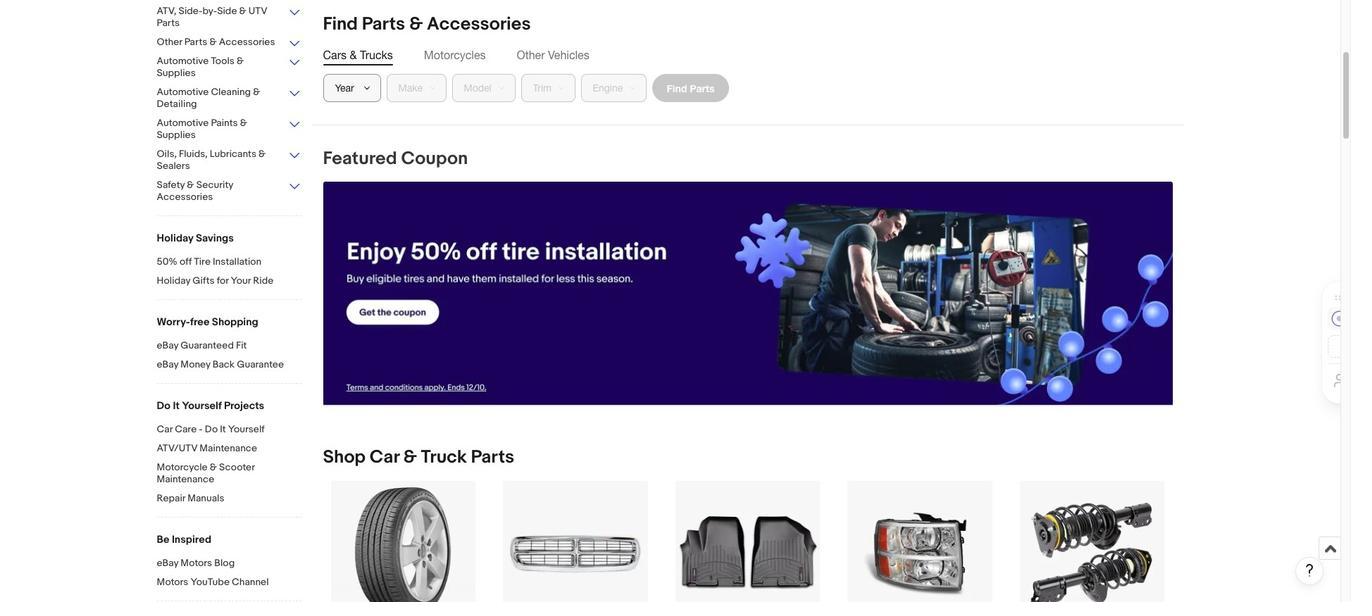 Task type: describe. For each thing, give the bounding box(es) containing it.
tab list containing cars & trucks
[[323, 47, 1173, 63]]

fit
[[236, 340, 247, 352]]

atv/utv
[[157, 443, 198, 455]]

shop car & truck parts
[[323, 447, 515, 469]]

1 horizontal spatial car
[[370, 447, 399, 469]]

tools
[[211, 55, 235, 67]]

parts inside 'button'
[[690, 82, 715, 94]]

ebay guaranteed fit link
[[157, 340, 301, 353]]

your
[[231, 275, 251, 287]]

1 automotive from the top
[[157, 55, 209, 67]]

sealers
[[157, 160, 190, 172]]

safety & security accessories button
[[157, 179, 301, 204]]

lubricants
[[210, 148, 257, 160]]

ebay for be
[[157, 557, 178, 569]]

automotive cleaning & detailing button
[[157, 86, 301, 111]]

car care - do it yourself atv/utv maintenance motorcycle & scooter maintenance repair manuals
[[157, 424, 265, 505]]

help, opens dialogs image
[[1303, 564, 1317, 578]]

shopping
[[212, 316, 258, 329]]

automotive paints & supplies button
[[157, 117, 301, 142]]

channel
[[232, 577, 269, 589]]

be
[[157, 534, 170, 547]]

1 holiday from the top
[[157, 232, 194, 245]]

tire
[[194, 256, 211, 268]]

0 horizontal spatial do
[[157, 400, 171, 413]]

ebay money back guarantee link
[[157, 359, 301, 372]]

1 vertical spatial motors
[[157, 577, 188, 589]]

atv, side-by-side & utv parts other parts & accessories automotive tools & supplies automotive cleaning & detailing automotive paints & supplies oils, fluids, lubricants & sealers safety & security accessories
[[157, 5, 275, 203]]

worry-free shopping
[[157, 316, 258, 329]]

0 vertical spatial motors
[[181, 557, 212, 569]]

other vehicles
[[517, 49, 590, 61]]

find parts & accessories
[[323, 13, 531, 35]]

back
[[213, 359, 235, 371]]

security
[[196, 179, 233, 191]]

find parts
[[667, 82, 715, 94]]

guaranteed
[[181, 340, 234, 352]]

atv,
[[157, 5, 177, 17]]

side-
[[179, 5, 203, 17]]

guarantee
[[237, 359, 284, 371]]

2 supplies from the top
[[157, 129, 196, 141]]

it inside car care - do it yourself atv/utv maintenance motorcycle & scooter maintenance repair manuals
[[220, 424, 226, 436]]

projects
[[224, 400, 264, 413]]

0 horizontal spatial yourself
[[182, 400, 222, 413]]

oils,
[[157, 148, 177, 160]]

off
[[180, 256, 192, 268]]

find parts button
[[652, 74, 730, 102]]

trucks
[[360, 49, 393, 61]]

ebay guaranteed fit ebay money back guarantee
[[157, 340, 284, 371]]

youtube
[[191, 577, 230, 589]]

cleaning
[[211, 86, 251, 98]]

0 vertical spatial maintenance
[[200, 443, 257, 455]]

side
[[217, 5, 237, 17]]

oils, fluids, lubricants & sealers button
[[157, 148, 301, 173]]

savings
[[196, 232, 234, 245]]

by-
[[203, 5, 217, 17]]

50% off tire installation holiday gifts for your ride
[[157, 256, 274, 287]]

installation
[[213, 256, 262, 268]]

do it yourself projects
[[157, 400, 264, 413]]

1 vertical spatial maintenance
[[157, 474, 214, 486]]

find for find parts
[[667, 82, 687, 94]]

inspired
[[172, 534, 212, 547]]

be inspired
[[157, 534, 212, 547]]

safety
[[157, 179, 185, 191]]

gifts
[[193, 275, 215, 287]]

atv/utv maintenance link
[[157, 443, 301, 456]]

featured
[[323, 148, 397, 170]]

worry-
[[157, 316, 190, 329]]

care
[[175, 424, 197, 436]]



Task type: locate. For each thing, give the bounding box(es) containing it.
other
[[157, 36, 182, 48], [517, 49, 545, 61]]

automotive left tools
[[157, 55, 209, 67]]

automotive left cleaning
[[157, 86, 209, 98]]

ebay motors blog motors youtube channel
[[157, 557, 269, 589]]

0 vertical spatial yourself
[[182, 400, 222, 413]]

0 horizontal spatial car
[[157, 424, 173, 436]]

1 horizontal spatial find
[[667, 82, 687, 94]]

it
[[173, 400, 180, 413], [220, 424, 226, 436]]

do
[[157, 400, 171, 413], [205, 424, 218, 436]]

ebay for worry-
[[157, 340, 178, 352]]

automotive down 'detailing'
[[157, 117, 209, 129]]

free
[[190, 316, 210, 329]]

1 horizontal spatial yourself
[[228, 424, 265, 436]]

other down atv,
[[157, 36, 182, 48]]

1 vertical spatial holiday
[[157, 275, 190, 287]]

car inside car care - do it yourself atv/utv maintenance motorcycle & scooter maintenance repair manuals
[[157, 424, 173, 436]]

holiday down 50%
[[157, 275, 190, 287]]

cars
[[323, 49, 347, 61]]

ebay down worry-
[[157, 340, 178, 352]]

0 horizontal spatial accessories
[[157, 191, 213, 203]]

0 horizontal spatial find
[[323, 13, 358, 35]]

manuals
[[188, 493, 225, 505]]

find inside 'button'
[[667, 82, 687, 94]]

1 vertical spatial supplies
[[157, 129, 196, 141]]

car left 'care'
[[157, 424, 173, 436]]

find
[[323, 13, 358, 35], [667, 82, 687, 94]]

do right -
[[205, 424, 218, 436]]

1 vertical spatial find
[[667, 82, 687, 94]]

motorcycle & scooter maintenance link
[[157, 462, 301, 487]]

cars & trucks
[[323, 49, 393, 61]]

do up the atv/utv
[[157, 400, 171, 413]]

1 supplies from the top
[[157, 67, 196, 79]]

holiday savings
[[157, 232, 234, 245]]

for
[[217, 275, 229, 287]]

it up the atv/utv maintenance link
[[220, 424, 226, 436]]

money
[[181, 359, 211, 371]]

enjoy 50% off tire installation image
[[323, 182, 1173, 405]]

1 vertical spatial it
[[220, 424, 226, 436]]

motors up youtube
[[181, 557, 212, 569]]

coupon
[[401, 148, 468, 170]]

3 automotive from the top
[[157, 117, 209, 129]]

2 vertical spatial automotive
[[157, 117, 209, 129]]

0 vertical spatial car
[[157, 424, 173, 436]]

repair
[[157, 493, 185, 505]]

-
[[199, 424, 203, 436]]

supplies up "oils,"
[[157, 129, 196, 141]]

it up 'care'
[[173, 400, 180, 413]]

0 vertical spatial other
[[157, 36, 182, 48]]

utv
[[249, 5, 267, 17]]

supplies up 'detailing'
[[157, 67, 196, 79]]

& inside car care - do it yourself atv/utv maintenance motorcycle & scooter maintenance repair manuals
[[210, 462, 217, 474]]

car right shop
[[370, 447, 399, 469]]

1 horizontal spatial do
[[205, 424, 218, 436]]

1 horizontal spatial other
[[517, 49, 545, 61]]

0 vertical spatial accessories
[[427, 13, 531, 35]]

0 vertical spatial do
[[157, 400, 171, 413]]

accessories down sealers
[[157, 191, 213, 203]]

holiday up 50%
[[157, 232, 194, 245]]

2 horizontal spatial accessories
[[427, 13, 531, 35]]

50% off tire installation link
[[157, 256, 301, 269]]

holiday gifts for your ride link
[[157, 275, 301, 288]]

&
[[239, 5, 246, 17], [409, 13, 423, 35], [210, 36, 217, 48], [350, 49, 357, 61], [237, 55, 244, 67], [253, 86, 260, 98], [240, 117, 247, 129], [259, 148, 266, 160], [187, 179, 194, 191], [404, 447, 417, 469], [210, 462, 217, 474]]

1 vertical spatial other
[[517, 49, 545, 61]]

1 vertical spatial yourself
[[228, 424, 265, 436]]

1 horizontal spatial it
[[220, 424, 226, 436]]

0 horizontal spatial it
[[173, 400, 180, 413]]

ride
[[253, 275, 274, 287]]

holiday inside "50% off tire installation holiday gifts for your ride"
[[157, 275, 190, 287]]

automotive
[[157, 55, 209, 67], [157, 86, 209, 98], [157, 117, 209, 129]]

1 vertical spatial automotive
[[157, 86, 209, 98]]

shop
[[323, 447, 366, 469]]

do inside car care - do it yourself atv/utv maintenance motorcycle & scooter maintenance repair manuals
[[205, 424, 218, 436]]

50%
[[157, 256, 178, 268]]

find for find parts & accessories
[[323, 13, 358, 35]]

3 ebay from the top
[[157, 557, 178, 569]]

blog
[[214, 557, 235, 569]]

2 vertical spatial accessories
[[157, 191, 213, 203]]

truck
[[421, 447, 467, 469]]

motors
[[181, 557, 212, 569], [157, 577, 188, 589]]

2 automotive from the top
[[157, 86, 209, 98]]

1 horizontal spatial accessories
[[219, 36, 275, 48]]

paints
[[211, 117, 238, 129]]

ebay left money
[[157, 359, 178, 371]]

other left vehicles
[[517, 49, 545, 61]]

yourself
[[182, 400, 222, 413], [228, 424, 265, 436]]

motorcycles
[[424, 49, 486, 61]]

holiday
[[157, 232, 194, 245], [157, 275, 190, 287]]

car care - do it yourself link
[[157, 424, 301, 437]]

accessories
[[427, 13, 531, 35], [219, 36, 275, 48], [157, 191, 213, 203]]

accessories up the motorcycles
[[427, 13, 531, 35]]

accessories down atv, side-by-side & utv parts dropdown button
[[219, 36, 275, 48]]

ebay motors blog link
[[157, 557, 301, 571]]

ebay inside ebay motors blog motors youtube channel
[[157, 557, 178, 569]]

atv, side-by-side & utv parts button
[[157, 5, 301, 30]]

2 holiday from the top
[[157, 275, 190, 287]]

automotive tools & supplies button
[[157, 55, 301, 80]]

repair manuals link
[[157, 493, 301, 506]]

yourself down projects
[[228, 424, 265, 436]]

ebay
[[157, 340, 178, 352], [157, 359, 178, 371], [157, 557, 178, 569]]

1 vertical spatial ebay
[[157, 359, 178, 371]]

motors left youtube
[[157, 577, 188, 589]]

maintenance down car care - do it yourself link
[[200, 443, 257, 455]]

tab list
[[323, 47, 1173, 63]]

parts
[[362, 13, 405, 35], [157, 17, 180, 29], [184, 36, 207, 48], [690, 82, 715, 94], [471, 447, 515, 469]]

scooter
[[219, 462, 255, 474]]

0 vertical spatial it
[[173, 400, 180, 413]]

2 ebay from the top
[[157, 359, 178, 371]]

1 vertical spatial car
[[370, 447, 399, 469]]

None text field
[[323, 182, 1173, 406]]

car
[[157, 424, 173, 436], [370, 447, 399, 469]]

0 vertical spatial ebay
[[157, 340, 178, 352]]

vehicles
[[548, 49, 590, 61]]

detailing
[[157, 98, 197, 110]]

1 ebay from the top
[[157, 340, 178, 352]]

0 vertical spatial holiday
[[157, 232, 194, 245]]

fluids,
[[179, 148, 208, 160]]

motorcycle
[[157, 462, 208, 474]]

1 vertical spatial accessories
[[219, 36, 275, 48]]

2 vertical spatial ebay
[[157, 557, 178, 569]]

other parts & accessories button
[[157, 36, 301, 49]]

supplies
[[157, 67, 196, 79], [157, 129, 196, 141]]

0 vertical spatial supplies
[[157, 67, 196, 79]]

featured coupon
[[323, 148, 468, 170]]

0 horizontal spatial other
[[157, 36, 182, 48]]

0 vertical spatial automotive
[[157, 55, 209, 67]]

1 vertical spatial do
[[205, 424, 218, 436]]

ebay down be
[[157, 557, 178, 569]]

motors youtube channel link
[[157, 577, 301, 590]]

0 vertical spatial find
[[323, 13, 358, 35]]

maintenance
[[200, 443, 257, 455], [157, 474, 214, 486]]

yourself up -
[[182, 400, 222, 413]]

maintenance up the repair
[[157, 474, 214, 486]]

other inside atv, side-by-side & utv parts other parts & accessories automotive tools & supplies automotive cleaning & detailing automotive paints & supplies oils, fluids, lubricants & sealers safety & security accessories
[[157, 36, 182, 48]]

yourself inside car care - do it yourself atv/utv maintenance motorcycle & scooter maintenance repair manuals
[[228, 424, 265, 436]]



Task type: vqa. For each thing, say whether or not it's contained in the screenshot.
"&" within Car Care - Do It Yourself ATV/UTV Maintenance Motorcycle & Scooter Maintenance Repair Manuals
yes



